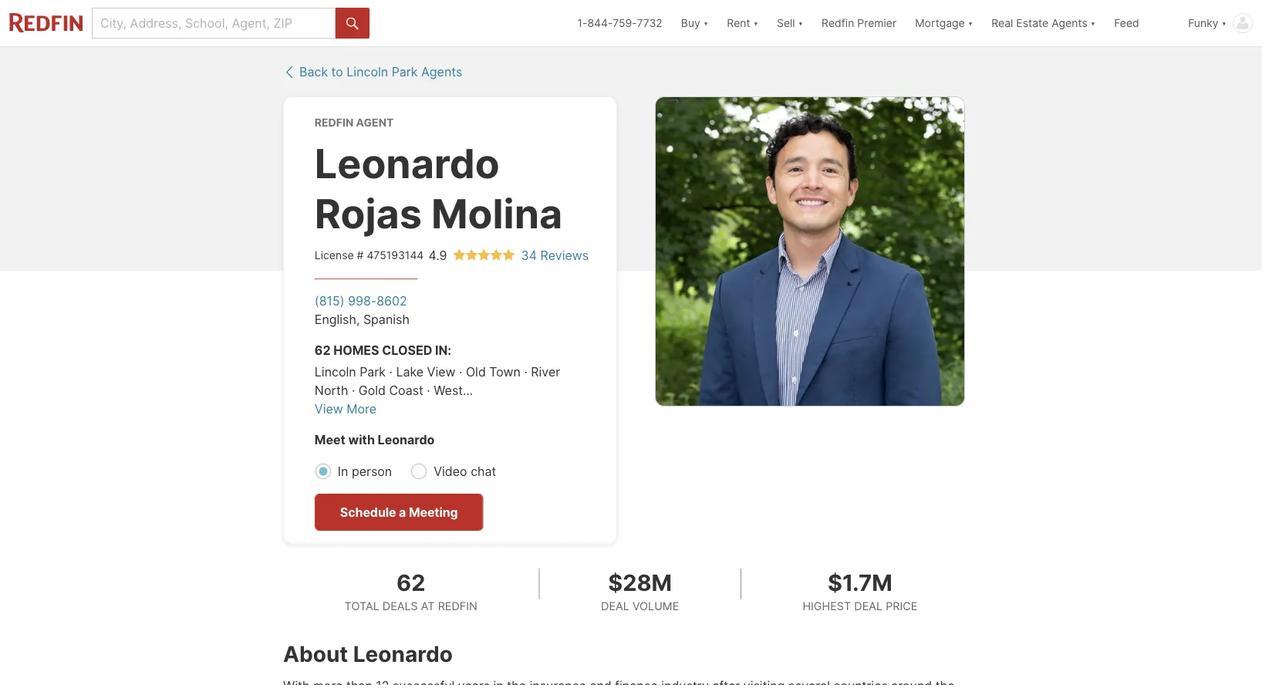 Task type: locate. For each thing, give the bounding box(es) containing it.
0 vertical spatial redfin
[[822, 17, 855, 30]]

sell
[[777, 17, 796, 30]]

1 vertical spatial 62
[[397, 569, 426, 596]]

$28m deal volume
[[601, 569, 680, 613]]

1 horizontal spatial deal
[[855, 599, 883, 613]]

deal down the $28m
[[601, 599, 630, 613]]

1-844-759-7732 link
[[578, 17, 663, 30]]

leonardo rojas molina, redfin agent in chicago image
[[655, 96, 966, 407]]

0 horizontal spatial redfin
[[315, 116, 354, 129]]

real estate agents ▾
[[992, 17, 1096, 30]]

deals
[[383, 599, 418, 613]]

34
[[522, 248, 537, 263]]

·
[[389, 364, 393, 379], [459, 364, 463, 379], [524, 364, 528, 379], [352, 383, 355, 398], [427, 383, 431, 398]]

· left gold
[[352, 383, 355, 398]]

0 vertical spatial park
[[392, 65, 418, 80]]

about
[[283, 641, 348, 667]]

▾ right funky
[[1222, 17, 1227, 30]]

town
[[490, 364, 521, 379]]

lake
[[396, 364, 424, 379]]

leonardo right with
[[378, 432, 435, 447]]

park up gold
[[360, 364, 386, 379]]

buy ▾
[[681, 17, 709, 30]]

park up agent
[[392, 65, 418, 80]]

redfin left premier
[[822, 17, 855, 30]]

leonardo
[[315, 139, 500, 188], [378, 432, 435, 447], [353, 641, 453, 667]]

lincoln
[[347, 65, 388, 80], [315, 364, 356, 379]]

· left lake
[[389, 364, 393, 379]]

redfin
[[822, 17, 855, 30], [315, 116, 354, 129], [438, 599, 478, 613]]

deal
[[601, 599, 630, 613], [855, 599, 883, 613]]

redfin right the at
[[438, 599, 478, 613]]

34 reviews
[[522, 248, 589, 263]]

▾ right the mortgage
[[969, 17, 974, 30]]

2 vertical spatial redfin
[[438, 599, 478, 613]]

0 vertical spatial leonardo
[[315, 139, 500, 188]]

redfin inside 62 total deals at redfin
[[438, 599, 478, 613]]

view more
[[315, 401, 377, 416]]

· left old
[[459, 364, 463, 379]]

meet
[[315, 432, 346, 447]]

mortgage ▾ button
[[906, 0, 983, 46]]

▾ right buy
[[704, 17, 709, 30]]

rent ▾ button
[[718, 0, 768, 46]]

0 horizontal spatial agents
[[421, 65, 463, 80]]

volume
[[633, 599, 680, 613]]

▾ right the rent
[[754, 17, 759, 30]]

redfin left agent
[[315, 116, 354, 129]]

estate
[[1017, 17, 1049, 30]]

redfin premier button
[[813, 0, 906, 46]]

62 inside 62 total deals at redfin
[[397, 569, 426, 596]]

998-
[[348, 293, 377, 308]]

0 vertical spatial 62
[[315, 343, 331, 358]]

rating 4.9 out of 5 element
[[454, 248, 515, 263]]

agents
[[1052, 17, 1088, 30], [421, 65, 463, 80]]

park
[[392, 65, 418, 80], [360, 364, 386, 379]]

1 horizontal spatial redfin
[[438, 599, 478, 613]]

view
[[427, 364, 456, 379], [315, 401, 343, 416]]

▾ for buy ▾
[[704, 17, 709, 30]]

redfin inside button
[[822, 17, 855, 30]]

leonardo inside leonardo rojas molina
[[315, 139, 500, 188]]

1 vertical spatial park
[[360, 364, 386, 379]]

1 horizontal spatial 62
[[397, 569, 426, 596]]

1 vertical spatial view
[[315, 401, 343, 416]]

62 left the homes
[[315, 343, 331, 358]]

1 deal from the left
[[601, 599, 630, 613]]

6 ▾ from the left
[[1222, 17, 1227, 30]]

▾ right sell
[[799, 17, 804, 30]]

2 deal from the left
[[855, 599, 883, 613]]

2 vertical spatial leonardo
[[353, 641, 453, 667]]

sell ▾ button
[[777, 0, 804, 46]]

3 ▾ from the left
[[799, 17, 804, 30]]

lincoln park · lake view · old town · river north · gold coast · west
[[315, 364, 561, 398]]

City, Address, School, Agent, ZIP search field
[[92, 8, 336, 39]]

person
[[352, 464, 392, 479]]

62
[[315, 343, 331, 358], [397, 569, 426, 596]]

844-
[[588, 17, 613, 30]]

1 vertical spatial redfin
[[315, 116, 354, 129]]

submit search image
[[347, 18, 359, 30]]

0 horizontal spatial 62
[[315, 343, 331, 358]]

premier
[[858, 17, 897, 30]]

1 vertical spatial lincoln
[[315, 364, 356, 379]]

total
[[345, 599, 380, 613]]

2 ▾ from the left
[[754, 17, 759, 30]]

deal inside $28m deal volume
[[601, 599, 630, 613]]

park inside lincoln park · lake view · old town · river north · gold coast · west
[[360, 364, 386, 379]]

475193144
[[367, 249, 424, 262]]

62 up deals
[[397, 569, 426, 596]]

english,
[[315, 312, 360, 327]]

license
[[315, 249, 354, 262]]

62  homes closed in:
[[315, 343, 452, 358]]

0 vertical spatial view
[[427, 364, 456, 379]]

1 horizontal spatial view
[[427, 364, 456, 379]]

2 horizontal spatial redfin
[[822, 17, 855, 30]]

1 vertical spatial agents
[[421, 65, 463, 80]]

rent
[[727, 17, 751, 30]]

lincoln right 'to'
[[347, 65, 388, 80]]

in
[[338, 464, 348, 479]]

1 ▾ from the left
[[704, 17, 709, 30]]

62 for total
[[397, 569, 426, 596]]

old
[[466, 364, 486, 379]]

meeting
[[409, 505, 458, 520]]

5 ▾ from the left
[[1091, 17, 1096, 30]]

view up west
[[427, 364, 456, 379]]

4 ▾ from the left
[[969, 17, 974, 30]]

highest
[[803, 599, 852, 613]]

view down the north
[[315, 401, 343, 416]]

0 vertical spatial agents
[[1052, 17, 1088, 30]]

in:
[[435, 343, 452, 358]]

rent ▾ button
[[727, 0, 759, 46]]

deal down $1.7m
[[855, 599, 883, 613]]

funky
[[1189, 17, 1219, 30]]

lincoln up the north
[[315, 364, 356, 379]]

river
[[531, 364, 561, 379]]

0 horizontal spatial park
[[360, 364, 386, 379]]

▾
[[704, 17, 709, 30], [754, 17, 759, 30], [799, 17, 804, 30], [969, 17, 974, 30], [1091, 17, 1096, 30], [1222, 17, 1227, 30]]

west
[[434, 383, 463, 398]]

leonardo down agent
[[315, 139, 500, 188]]

real
[[992, 17, 1014, 30]]

redfin for redfin agent
[[315, 116, 354, 129]]

▾ for sell ▾
[[799, 17, 804, 30]]

leonardo down deals
[[353, 641, 453, 667]]

1 horizontal spatial agents
[[1052, 17, 1088, 30]]

0 horizontal spatial view
[[315, 401, 343, 416]]

▾ left feed at the right of the page
[[1091, 17, 1096, 30]]

feed
[[1115, 17, 1140, 30]]

mortgage ▾
[[916, 17, 974, 30]]

0 horizontal spatial deal
[[601, 599, 630, 613]]



Task type: vqa. For each thing, say whether or not it's contained in the screenshot.
Schedule a listing consultation
no



Task type: describe. For each thing, give the bounding box(es) containing it.
(815)
[[315, 293, 345, 308]]

1 vertical spatial leonardo
[[378, 432, 435, 447]]

0 vertical spatial lincoln
[[347, 65, 388, 80]]

molina
[[431, 189, 563, 238]]

(815) 998-8602 link
[[315, 293, 407, 308]]

agent
[[356, 116, 394, 129]]

in person
[[338, 464, 392, 479]]

#
[[357, 249, 364, 262]]

schedule a meeting
[[340, 505, 458, 520]]

sell ▾ button
[[768, 0, 813, 46]]

redfin premier
[[822, 17, 897, 30]]

gold
[[359, 383, 386, 398]]

$28m
[[608, 569, 672, 596]]

buy ▾ button
[[681, 0, 709, 46]]

meet with leonardo
[[315, 432, 435, 447]]

view more link
[[315, 400, 377, 418]]

schedule a meeting button
[[315, 494, 484, 531]]

chat
[[471, 464, 497, 479]]

video
[[434, 464, 468, 479]]

closed
[[382, 343, 433, 358]]

▾ for funky ▾
[[1222, 17, 1227, 30]]

759-
[[613, 17, 637, 30]]

…
[[463, 383, 473, 398]]

34 reviews link
[[522, 248, 589, 263]]

rent ▾
[[727, 17, 759, 30]]

reviews
[[541, 248, 589, 263]]

with
[[349, 432, 375, 447]]

(815) 998-8602 english, spanish
[[315, 293, 410, 327]]

8602
[[377, 293, 407, 308]]

schedule
[[340, 505, 396, 520]]

coast
[[389, 383, 424, 398]]

leonardo rojas molina
[[315, 139, 563, 238]]

deal inside "$1.7m highest deal price"
[[855, 599, 883, 613]]

62 total deals at redfin
[[345, 569, 478, 613]]

a
[[399, 505, 406, 520]]

▾ for rent ▾
[[754, 17, 759, 30]]

back to lincoln park agents
[[300, 65, 463, 80]]

rojas
[[315, 189, 422, 238]]

video chat
[[434, 464, 497, 479]]

at
[[421, 599, 435, 613]]

mortgage
[[916, 17, 966, 30]]

north
[[315, 383, 348, 398]]

▾ inside dropdown button
[[1091, 17, 1096, 30]]

1-
[[578, 17, 588, 30]]

1 horizontal spatial park
[[392, 65, 418, 80]]

1-844-759-7732
[[578, 17, 663, 30]]

62 for homes
[[315, 343, 331, 358]]

▾ for mortgage ▾
[[969, 17, 974, 30]]

homes
[[334, 343, 379, 358]]

view inside lincoln park · lake view · old town · river north · gold coast · west
[[427, 364, 456, 379]]

real estate agents ▾ link
[[992, 0, 1096, 46]]

agents inside dropdown button
[[1052, 17, 1088, 30]]

to
[[332, 65, 343, 80]]

sell ▾
[[777, 17, 804, 30]]

buy
[[681, 17, 701, 30]]

4.9
[[429, 248, 447, 263]]

back
[[300, 65, 328, 80]]

feed button
[[1106, 0, 1180, 46]]

view inside view more link
[[315, 401, 343, 416]]

redfin agent
[[315, 116, 394, 129]]

spanish
[[364, 312, 410, 327]]

· left west
[[427, 383, 431, 398]]

more
[[347, 401, 377, 416]]

mortgage ▾ button
[[916, 0, 974, 46]]

price
[[886, 599, 918, 613]]

funky ▾
[[1189, 17, 1227, 30]]

redfin for redfin premier
[[822, 17, 855, 30]]

7732
[[637, 17, 663, 30]]

license # 475193144
[[315, 249, 424, 262]]

$1.7m highest deal price
[[803, 569, 918, 613]]

about leonardo
[[283, 641, 453, 667]]

lincoln inside lincoln park · lake view · old town · river north · gold coast · west
[[315, 364, 356, 379]]

$1.7m
[[828, 569, 893, 596]]

buy ▾ button
[[672, 0, 718, 46]]

· left river
[[524, 364, 528, 379]]



